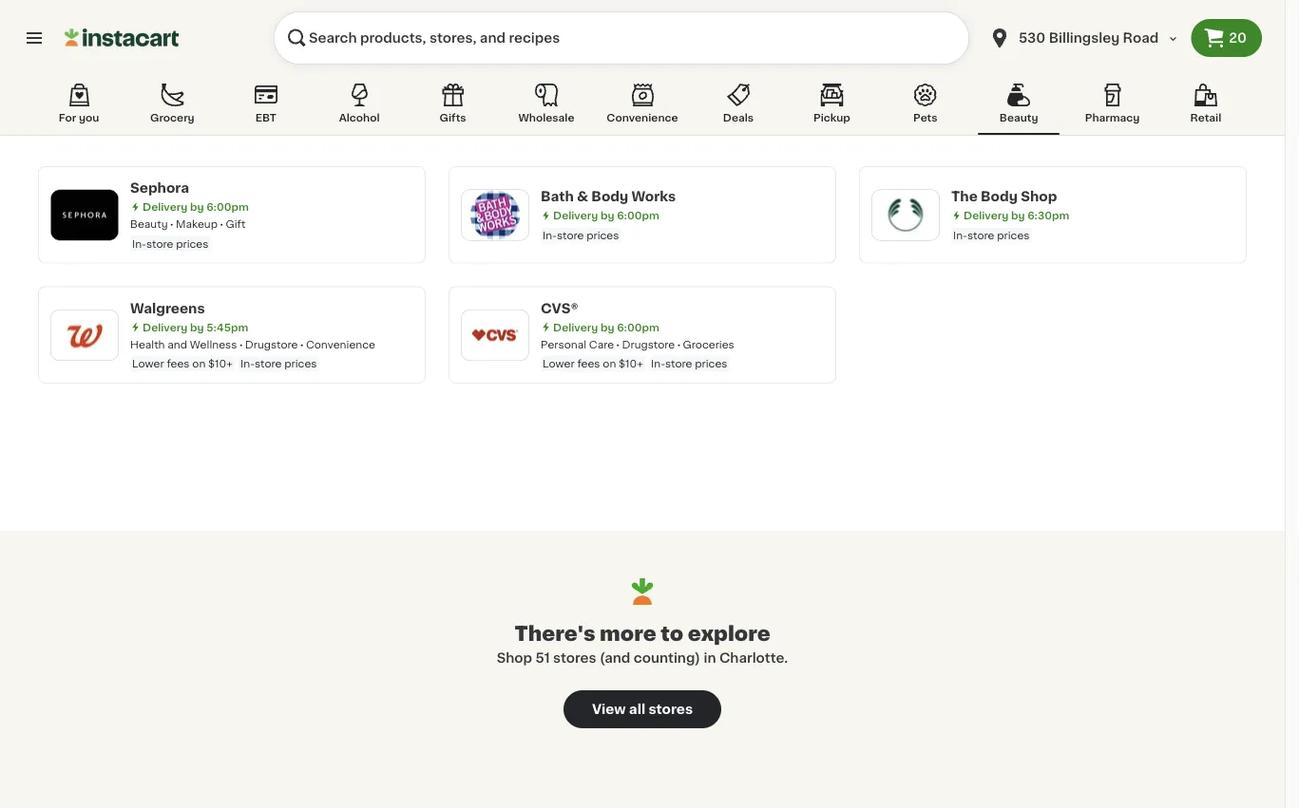Task type: locate. For each thing, give the bounding box(es) containing it.
cvs® logo image
[[470, 311, 520, 360]]

care
[[589, 339, 614, 350]]

more
[[600, 624, 656, 644]]

drugstore right care
[[622, 339, 675, 350]]

1 vertical spatial beauty
[[130, 219, 168, 230]]

there's
[[514, 624, 595, 644]]

2 530 billingsley road button from the left
[[988, 11, 1180, 65]]

1 horizontal spatial drugstore
[[622, 339, 675, 350]]

6:00pm down works
[[617, 211, 659, 221]]

1 horizontal spatial body
[[981, 190, 1018, 203]]

1 vertical spatial stores
[[649, 703, 693, 717]]

stores inside there's more to explore shop 51 stores (and counting) in charlotte.
[[553, 652, 596, 665]]

1 horizontal spatial stores
[[649, 703, 693, 717]]

on down care
[[603, 359, 616, 369]]

beauty inside "button"
[[1000, 113, 1038, 123]]

drugstore inside personal care drugstore groceries lower fees on $10+ in-store prices
[[622, 339, 675, 350]]

drugstore down 5:45pm
[[245, 339, 298, 350]]

1 horizontal spatial on
[[603, 359, 616, 369]]

you
[[79, 113, 99, 123]]

in- inside personal care drugstore groceries lower fees on $10+ in-store prices
[[651, 359, 665, 369]]

in-store prices down delivery by 6:30pm
[[953, 230, 1030, 240]]

makeup
[[176, 219, 218, 230]]

stores inside button
[[649, 703, 693, 717]]

in-store prices
[[543, 230, 619, 240], [953, 230, 1030, 240]]

530 billingsley road button
[[977, 11, 1191, 65], [988, 11, 1180, 65]]

1 vertical spatial convenience
[[306, 339, 375, 350]]

lower
[[132, 359, 164, 369], [543, 359, 575, 369]]

shop
[[1021, 190, 1057, 203], [497, 652, 532, 665]]

and
[[168, 339, 187, 350]]

stores right all
[[649, 703, 693, 717]]

delivery by 6:00pm up care
[[553, 322, 659, 333]]

delivery down sephora
[[143, 202, 187, 212]]

None search field
[[274, 11, 969, 65]]

drugstore
[[245, 339, 298, 350], [622, 339, 675, 350]]

by for cvs®
[[601, 322, 614, 333]]

20
[[1229, 31, 1247, 45]]

shop left 51
[[497, 652, 532, 665]]

delivery
[[143, 202, 187, 212], [553, 211, 598, 221], [964, 211, 1009, 221], [143, 322, 187, 333], [553, 322, 598, 333]]

by down bath & body works
[[601, 211, 614, 221]]

view all stores button
[[564, 691, 721, 729]]

wholesale button
[[506, 80, 587, 135]]

0 horizontal spatial in-store prices
[[543, 230, 619, 240]]

1 horizontal spatial $10+
[[619, 359, 643, 369]]

cvs®
[[541, 302, 578, 315]]

2 in-store prices from the left
[[953, 230, 1030, 240]]

body right &
[[591, 190, 628, 203]]

Search field
[[274, 11, 969, 65]]

1 horizontal spatial in-store prices
[[953, 230, 1030, 240]]

on inside personal care drugstore groceries lower fees on $10+ in-store prices
[[603, 359, 616, 369]]

0 horizontal spatial fees
[[167, 359, 190, 369]]

1 fees from the left
[[167, 359, 190, 369]]

fees down care
[[577, 359, 600, 369]]

by for walgreens
[[190, 322, 204, 333]]

body up delivery by 6:30pm
[[981, 190, 1018, 203]]

in-
[[543, 230, 557, 240], [953, 230, 967, 240], [132, 239, 146, 249], [240, 359, 255, 369], [651, 359, 665, 369]]

by for sephora
[[190, 202, 204, 212]]

0 horizontal spatial on
[[192, 359, 206, 369]]

delivery up personal
[[553, 322, 598, 333]]

1 drugstore from the left
[[245, 339, 298, 350]]

1 in-store prices from the left
[[543, 230, 619, 240]]

1 horizontal spatial beauty
[[1000, 113, 1038, 123]]

1 horizontal spatial fees
[[577, 359, 600, 369]]

view
[[592, 703, 626, 717]]

view all stores link
[[564, 691, 721, 729]]

0 horizontal spatial stores
[[553, 652, 596, 665]]

beauty down sephora
[[130, 219, 168, 230]]

1 vertical spatial shop
[[497, 652, 532, 665]]

2 lower from the left
[[543, 359, 575, 369]]

delivery down walgreens
[[143, 322, 187, 333]]

convenience button
[[599, 80, 686, 135]]

stores
[[553, 652, 596, 665], [649, 703, 693, 717]]

by
[[190, 202, 204, 212], [601, 211, 614, 221], [1011, 211, 1025, 221], [190, 322, 204, 333], [601, 322, 614, 333]]

health
[[130, 339, 165, 350]]

0 horizontal spatial drugstore
[[245, 339, 298, 350]]

bath & body works
[[541, 190, 676, 203]]

prices
[[587, 230, 619, 240], [997, 230, 1030, 240], [176, 239, 209, 249], [284, 359, 317, 369], [695, 359, 728, 369]]

convenience inside button
[[607, 113, 678, 123]]

gifts button
[[412, 80, 494, 135]]

6:00pm for bath & body works
[[617, 211, 659, 221]]

6:30pm
[[1028, 211, 1070, 221]]

0 horizontal spatial $10+
[[208, 359, 233, 369]]

530
[[1019, 31, 1046, 45]]

health and wellness drugstore convenience lower fees on $10+ in-store prices
[[130, 339, 375, 369]]

0 horizontal spatial convenience
[[306, 339, 375, 350]]

0 horizontal spatial lower
[[132, 359, 164, 369]]

0 vertical spatial convenience
[[607, 113, 678, 123]]

by up the wellness
[[190, 322, 204, 333]]

pickup
[[813, 113, 850, 123]]

deals
[[723, 113, 754, 123]]

by for the body shop
[[1011, 211, 1025, 221]]

0 vertical spatial beauty
[[1000, 113, 1038, 123]]

lower down health
[[132, 359, 164, 369]]

charlotte.
[[719, 652, 788, 665]]

2 fees from the left
[[577, 359, 600, 369]]

the
[[951, 190, 978, 203]]

1 $10+ from the left
[[208, 359, 233, 369]]

fees
[[167, 359, 190, 369], [577, 359, 600, 369]]

6:00pm up personal care drugstore groceries lower fees on $10+ in-store prices
[[617, 322, 659, 333]]

beauty inside 'beauty makeup gift in-store prices'
[[130, 219, 168, 230]]

in-store prices down &
[[543, 230, 619, 240]]

1 horizontal spatial lower
[[543, 359, 575, 369]]

on inside health and wellness drugstore convenience lower fees on $10+ in-store prices
[[192, 359, 206, 369]]

sephora logo image
[[60, 190, 109, 240]]

body
[[591, 190, 628, 203], [981, 190, 1018, 203]]

$10+ inside health and wellness drugstore convenience lower fees on $10+ in-store prices
[[208, 359, 233, 369]]

pharmacy button
[[1072, 80, 1153, 135]]

in
[[704, 652, 716, 665]]

2 $10+ from the left
[[619, 359, 643, 369]]

delivery down &
[[553, 211, 598, 221]]

0 horizontal spatial body
[[591, 190, 628, 203]]

lower down personal
[[543, 359, 575, 369]]

prices inside 'beauty makeup gift in-store prices'
[[176, 239, 209, 249]]

store inside health and wellness drugstore convenience lower fees on $10+ in-store prices
[[255, 359, 282, 369]]

by down the body shop
[[1011, 211, 1025, 221]]

convenience
[[607, 113, 678, 123], [306, 339, 375, 350]]

6:00pm up gift
[[206, 202, 249, 212]]

beauty makeup gift in-store prices
[[130, 219, 246, 249]]

store inside 'beauty makeup gift in-store prices'
[[146, 239, 173, 249]]

instacart image
[[65, 27, 179, 49]]

in- inside 'beauty makeup gift in-store prices'
[[132, 239, 146, 249]]

ebt button
[[225, 80, 307, 135]]

0 vertical spatial shop
[[1021, 190, 1057, 203]]

road
[[1123, 31, 1159, 45]]

2 drugstore from the left
[[622, 339, 675, 350]]

2 on from the left
[[603, 359, 616, 369]]

on
[[192, 359, 206, 369], [603, 359, 616, 369]]

1 lower from the left
[[132, 359, 164, 369]]

0 vertical spatial stores
[[553, 652, 596, 665]]

delivery by 6:00pm down bath & body works
[[553, 211, 659, 221]]

by up care
[[601, 322, 614, 333]]

on down the wellness
[[192, 359, 206, 369]]

sephora
[[130, 182, 189, 195]]

1 horizontal spatial convenience
[[607, 113, 678, 123]]

delivery by 6:00pm for cvs®
[[553, 322, 659, 333]]

beauty
[[1000, 113, 1038, 123], [130, 219, 168, 230]]

in-store prices for &
[[543, 230, 619, 240]]

1 body from the left
[[591, 190, 628, 203]]

stores down there's
[[553, 652, 596, 665]]

delivery by 6:00pm up makeup
[[143, 202, 249, 212]]

0 horizontal spatial shop
[[497, 652, 532, 665]]

$10+
[[208, 359, 233, 369], [619, 359, 643, 369]]

0 horizontal spatial beauty
[[130, 219, 168, 230]]

6:00pm
[[206, 202, 249, 212], [617, 211, 659, 221], [617, 322, 659, 333]]

groceries
[[683, 339, 734, 350]]

beauty up the body shop
[[1000, 113, 1038, 123]]

convenience inside health and wellness drugstore convenience lower fees on $10+ in-store prices
[[306, 339, 375, 350]]

store
[[557, 230, 584, 240], [967, 230, 995, 240], [146, 239, 173, 249], [255, 359, 282, 369], [665, 359, 692, 369]]

lower inside health and wellness drugstore convenience lower fees on $10+ in-store prices
[[132, 359, 164, 369]]

by up makeup
[[190, 202, 204, 212]]

delivery for cvs®
[[553, 322, 598, 333]]

walgreens
[[130, 302, 205, 315]]

1 on from the left
[[192, 359, 206, 369]]

5:45pm
[[206, 322, 248, 333]]

alcohol
[[339, 113, 380, 123]]

shop categories tab list
[[38, 80, 1247, 135]]

shop up 6:30pm
[[1021, 190, 1057, 203]]

delivery down the body shop
[[964, 211, 1009, 221]]

fees down and
[[167, 359, 190, 369]]

in- inside health and wellness drugstore convenience lower fees on $10+ in-store prices
[[240, 359, 255, 369]]

delivery by 6:00pm
[[143, 202, 249, 212], [553, 211, 659, 221], [553, 322, 659, 333]]



Task type: vqa. For each thing, say whether or not it's contained in the screenshot.
Charlotte. in the bottom right of the page
yes



Task type: describe. For each thing, give the bounding box(es) containing it.
explore
[[688, 624, 771, 644]]

beauty button
[[978, 80, 1060, 135]]

beauty for beauty makeup gift in-store prices
[[130, 219, 168, 230]]

delivery by 5:45pm
[[143, 322, 248, 333]]

delivery for sephora
[[143, 202, 187, 212]]

retail button
[[1165, 80, 1247, 135]]

alcohol button
[[319, 80, 400, 135]]

20 button
[[1191, 19, 1262, 57]]

gifts
[[440, 113, 466, 123]]

beauty for beauty
[[1000, 113, 1038, 123]]

the body shop logo image
[[881, 190, 930, 240]]

(and
[[600, 652, 630, 665]]

billingsley
[[1049, 31, 1120, 45]]

the body shop
[[951, 190, 1057, 203]]

bath
[[541, 190, 574, 203]]

prices inside health and wellness drugstore convenience lower fees on $10+ in-store prices
[[284, 359, 317, 369]]

51
[[536, 652, 550, 665]]

personal care drugstore groceries lower fees on $10+ in-store prices
[[541, 339, 734, 369]]

counting)
[[634, 652, 700, 665]]

delivery by 6:00pm for sephora
[[143, 202, 249, 212]]

1 horizontal spatial shop
[[1021, 190, 1057, 203]]

pickup button
[[791, 80, 873, 135]]

for
[[59, 113, 76, 123]]

for you
[[59, 113, 99, 123]]

personal
[[541, 339, 586, 350]]

lower inside personal care drugstore groceries lower fees on $10+ in-store prices
[[543, 359, 575, 369]]

pets
[[913, 113, 938, 123]]

1 530 billingsley road button from the left
[[977, 11, 1191, 65]]

drugstore inside health and wellness drugstore convenience lower fees on $10+ in-store prices
[[245, 339, 298, 350]]

to
[[661, 624, 683, 644]]

pharmacy
[[1085, 113, 1140, 123]]

for you button
[[38, 80, 120, 135]]

delivery by 6:00pm for bath & body works
[[553, 211, 659, 221]]

pets button
[[885, 80, 966, 135]]

works
[[632, 190, 676, 203]]

delivery for bath & body works
[[553, 211, 598, 221]]

fees inside health and wellness drugstore convenience lower fees on $10+ in-store prices
[[167, 359, 190, 369]]

by for bath & body works
[[601, 211, 614, 221]]

wholesale
[[518, 113, 574, 123]]

grocery
[[150, 113, 195, 123]]

retail
[[1190, 113, 1222, 123]]

deals button
[[698, 80, 779, 135]]

&
[[577, 190, 588, 203]]

there's more to explore shop 51 stores (and counting) in charlotte.
[[497, 624, 788, 665]]

6:00pm for cvs®
[[617, 322, 659, 333]]

bath & body works logo image
[[470, 190, 520, 240]]

walgreens logo image
[[60, 311, 109, 360]]

prices inside personal care drugstore groceries lower fees on $10+ in-store prices
[[695, 359, 728, 369]]

delivery for the body shop
[[964, 211, 1009, 221]]

grocery button
[[132, 80, 213, 135]]

delivery by 6:30pm
[[964, 211, 1070, 221]]

6:00pm for sephora
[[206, 202, 249, 212]]

all
[[629, 703, 645, 717]]

$10+ inside personal care drugstore groceries lower fees on $10+ in-store prices
[[619, 359, 643, 369]]

in-store prices for body
[[953, 230, 1030, 240]]

shop inside there's more to explore shop 51 stores (and counting) in charlotte.
[[497, 652, 532, 665]]

gift
[[226, 219, 246, 230]]

store inside personal care drugstore groceries lower fees on $10+ in-store prices
[[665, 359, 692, 369]]

delivery for walgreens
[[143, 322, 187, 333]]

2 body from the left
[[981, 190, 1018, 203]]

fees inside personal care drugstore groceries lower fees on $10+ in-store prices
[[577, 359, 600, 369]]

ebt
[[255, 113, 276, 123]]

wellness
[[190, 339, 237, 350]]

530 billingsley road
[[1019, 31, 1159, 45]]

view all stores
[[592, 703, 693, 717]]



